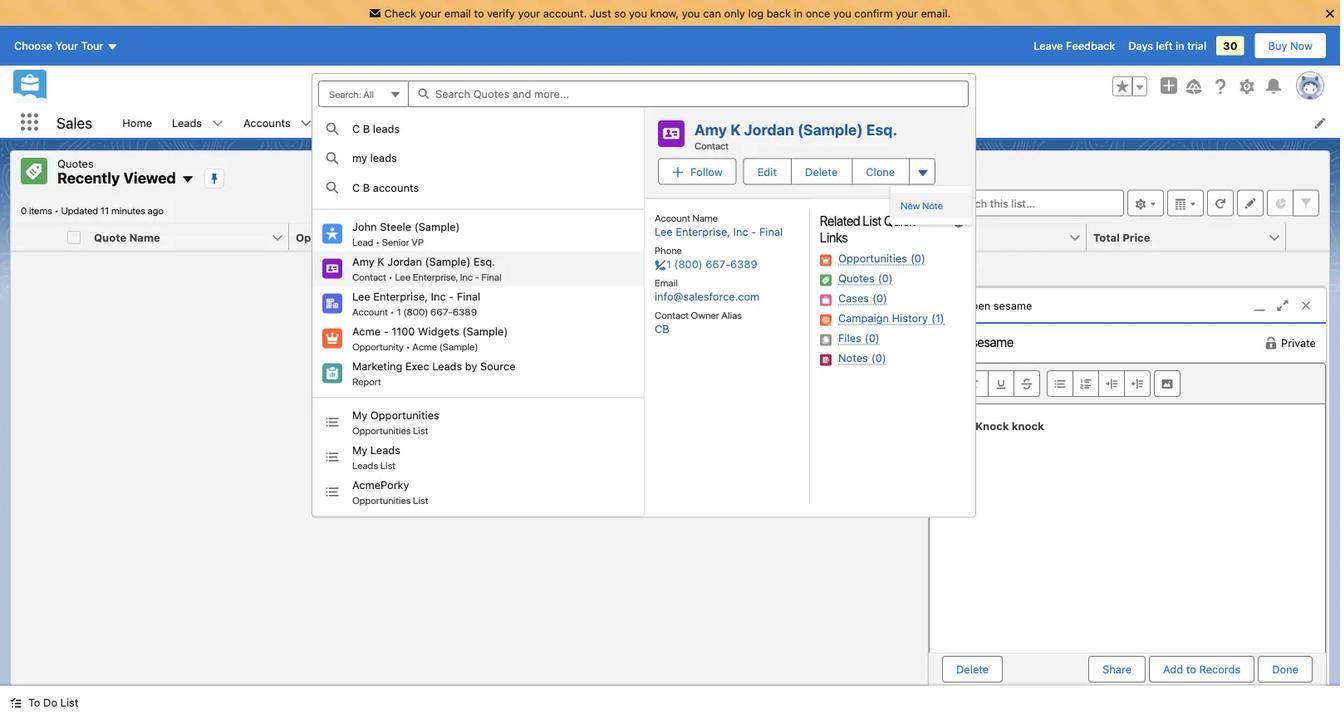 Task type: locate. For each thing, give the bounding box(es) containing it.
delete inside delete status
[[956, 664, 989, 676]]

reports
[[787, 116, 827, 129]]

quote name
[[94, 231, 160, 243]]

(0) up campaign history (1)
[[873, 292, 888, 305]]

lee up lee enterprise, inc - final account • 1 (800) 667-6389
[[395, 271, 411, 283]]

0 vertical spatial opportunity
[[296, 231, 361, 243]]

3 text default image from the top
[[326, 416, 339, 429]]

by
[[465, 360, 477, 372]]

marketing
[[352, 360, 403, 372]]

2 horizontal spatial lee
[[655, 226, 673, 238]]

amy for amy k jordan (sample) esq. contact
[[695, 121, 727, 139]]

only
[[724, 7, 745, 19]]

lee inside the account name lee enterprise, inc - final
[[655, 226, 673, 238]]

contact up "cb"
[[655, 310, 689, 321]]

inc up lee enterprise, inc - final option
[[460, 271, 473, 283]]

- up 667-
[[449, 290, 454, 302]]

b
[[363, 122, 370, 135], [363, 181, 370, 194]]

format body element
[[1047, 371, 1151, 397]]

list down "marketing exec leads by source report"
[[413, 425, 428, 436]]

search...
[[511, 80, 555, 93]]

cases (0)
[[838, 292, 888, 305]]

opportunities image
[[820, 255, 832, 266]]

share
[[1103, 664, 1132, 676]]

- right expiration
[[752, 226, 757, 238]]

toolbar inside open sesame dialog
[[930, 364, 1325, 405]]

acmeporky
[[352, 478, 409, 491]]

1 text default image from the top
[[326, 151, 339, 165]]

k inside amy k jordan (sample) esq. contact
[[731, 121, 741, 139]]

my inside my leads leads list
[[352, 444, 368, 456]]

format text element
[[937, 371, 1040, 397]]

my
[[352, 409, 368, 421], [352, 444, 368, 456]]

c down my
[[352, 181, 360, 194]]

b up my
[[363, 122, 370, 135]]

list left quick
[[863, 213, 882, 229]]

amy down lead
[[352, 255, 374, 267]]

2 horizontal spatial you
[[833, 7, 852, 19]]

0 vertical spatial my
[[352, 409, 368, 421]]

try
[[611, 456, 627, 469]]

contact image down search quotes and more... search box
[[658, 120, 685, 147]]

(0) right notes
[[872, 352, 886, 364]]

0 horizontal spatial in
[[794, 7, 803, 19]]

accounts list item
[[234, 107, 322, 138]]

acme - 1100 widgets (sample) option
[[312, 321, 644, 356]]

quotes inside 'list item'
[[868, 116, 905, 129]]

0 vertical spatial enterprise,
[[676, 226, 731, 238]]

text default image left my leads leads list
[[326, 451, 339, 464]]

name for quote
[[129, 231, 160, 243]]

account left 1
[[352, 306, 388, 318]]

quotes link
[[858, 107, 915, 138]]

clone button
[[853, 159, 908, 184]]

know,
[[650, 7, 679, 19]]

text default image left accounts link
[[212, 118, 224, 129]]

leave feedback link
[[1034, 40, 1115, 52]]

campaign history image
[[820, 315, 832, 326]]

my down report
[[352, 409, 368, 421]]

quotes up 'views.'
[[689, 440, 726, 453]]

contact inside amy k jordan (sample) esq. contact • lee enterprise, inc - final
[[352, 271, 386, 283]]

your left email.
[[896, 7, 918, 19]]

campaign
[[838, 312, 889, 325]]

esq. for amy k jordan (sample) esq. contact • lee enterprise, inc - final
[[474, 255, 495, 267]]

0 vertical spatial k
[[731, 121, 741, 139]]

cell inside recently viewed|quotes|list view 'element'
[[61, 224, 87, 251]]

1 b from the top
[[363, 122, 370, 135]]

2 horizontal spatial inc
[[734, 226, 749, 238]]

haven't
[[590, 440, 627, 453]]

you left can
[[682, 7, 700, 19]]

leads right my
[[370, 152, 397, 164]]

in right 'back'
[[794, 7, 803, 19]]

1 horizontal spatial you
[[682, 7, 700, 19]]

final up 6389
[[457, 290, 481, 302]]

• inside john steele (sample) lead • senior vp
[[376, 236, 380, 248]]

list
[[112, 107, 1340, 138]]

0 horizontal spatial account
[[352, 306, 388, 318]]

acmeporky option
[[312, 475, 644, 510]]

1 c from the top
[[352, 122, 360, 135]]

0 horizontal spatial name
[[129, 231, 160, 243]]

notes
[[838, 352, 868, 364]]

jordan up edit
[[744, 121, 794, 139]]

- inside amy k jordan (sample) esq. contact • lee enterprise, inc - final
[[475, 271, 479, 283]]

text default image
[[212, 118, 224, 129], [301, 118, 312, 129], [326, 122, 339, 135], [181, 173, 194, 186], [1265, 337, 1278, 350], [326, 451, 339, 464], [326, 486, 339, 499], [10, 698, 22, 709]]

recently viewed|quotes|list view element
[[10, 150, 1330, 686]]

2 horizontal spatial contact
[[695, 140, 729, 151]]

text default image up lead icon
[[326, 181, 339, 194]]

None text field
[[318, 81, 409, 107]]

0 horizontal spatial amy
[[352, 255, 374, 267]]

quotes up clone button
[[868, 116, 905, 129]]

files image
[[820, 334, 832, 346]]

contact image down opportunity name
[[322, 259, 342, 279]]

c for c b leads
[[352, 122, 360, 135]]

esq.
[[867, 121, 898, 139], [474, 255, 495, 267]]

once
[[806, 7, 830, 19]]

• inside lee enterprise, inc - final account • 1 (800) 667-6389
[[390, 306, 395, 318]]

1 vertical spatial text default image
[[326, 181, 339, 194]]

0 horizontal spatial jordan
[[387, 255, 422, 267]]

amy up follow
[[695, 121, 727, 139]]

0 vertical spatial account
[[655, 212, 691, 224]]

my up acmeporky
[[352, 444, 368, 456]]

- inside lee enterprise, inc - final account • 1 (800) 667-6389
[[449, 290, 454, 302]]

links
[[820, 229, 848, 245]]

list down my leads option
[[413, 495, 428, 506]]

final inside the account name lee enterprise, inc - final
[[760, 226, 783, 238]]

0 vertical spatial b
[[363, 122, 370, 135]]

text default image inside c b accounts option
[[326, 181, 339, 194]]

my leads option
[[312, 440, 644, 475]]

cases
[[838, 292, 869, 305]]

1 my from the top
[[352, 409, 368, 421]]

0 horizontal spatial delete button
[[792, 159, 851, 184]]

contacts
[[332, 116, 378, 129]]

0 horizontal spatial acme
[[352, 325, 381, 337]]

acme right opportunity icon
[[352, 325, 381, 337]]

0 vertical spatial contact
[[695, 140, 729, 151]]

quotes image
[[21, 158, 47, 184]]

text default image left acmeporky
[[326, 486, 339, 499]]

amy inside amy k jordan (sample) esq. contact • lee enterprise, inc - final
[[352, 255, 374, 267]]

None search field
[[925, 190, 1124, 216]]

you right so
[[629, 7, 647, 19]]

- inside the account name lee enterprise, inc - final
[[752, 226, 757, 238]]

account name lee enterprise, inc - final
[[655, 212, 783, 238]]

1 horizontal spatial in
[[1176, 40, 1185, 52]]

esq. down john steele (sample) option
[[474, 255, 495, 267]]

leads list item
[[162, 107, 234, 138]]

items
[[29, 205, 52, 216]]

opportunity inside acme - 1100 widgets (sample) opportunity • acme (sample)
[[352, 341, 404, 353]]

• down senior
[[389, 271, 393, 283]]

0 horizontal spatial inc
[[431, 290, 446, 302]]

contact inside amy k jordan (sample) esq. contact
[[695, 140, 729, 151]]

2 b from the top
[[363, 181, 370, 194]]

2 vertical spatial contact
[[655, 310, 689, 321]]

1 vertical spatial jordan
[[387, 255, 422, 267]]

open sesame dialog
[[928, 288, 1327, 696]]

text default image left to
[[10, 698, 22, 709]]

text default image down report icon
[[326, 416, 339, 429]]

0 horizontal spatial to
[[474, 7, 484, 19]]

your right 'verify'
[[518, 7, 540, 19]]

esq. inside amy k jordan (sample) esq. contact
[[867, 121, 898, 139]]

2 you from the left
[[682, 7, 700, 19]]

my opportunities option
[[312, 405, 644, 440]]

to right the email
[[474, 7, 484, 19]]

2 vertical spatial enterprise,
[[373, 290, 428, 302]]

0 vertical spatial to
[[474, 7, 484, 19]]

• inside amy k jordan (sample) esq. contact • lee enterprise, inc - final
[[389, 271, 393, 283]]

text default image for c b accounts
[[326, 181, 339, 194]]

amy k jordan (sample) esq. link
[[695, 121, 898, 139]]

list inside acmeporky opportunities list
[[413, 495, 428, 506]]

senior
[[382, 236, 409, 248]]

c up my
[[352, 122, 360, 135]]

(0) down subtotal
[[911, 252, 926, 265]]

text default image
[[326, 151, 339, 165], [326, 181, 339, 194], [326, 416, 339, 429]]

1 vertical spatial final
[[482, 271, 502, 283]]

total
[[1094, 231, 1120, 243]]

0 vertical spatial final
[[760, 226, 783, 238]]

enterprise, up click to dial disabled image
[[676, 226, 731, 238]]

• inside acme - 1100 widgets (sample) opportunity • acme (sample)
[[406, 341, 410, 353]]

2 your from the left
[[518, 7, 540, 19]]

k for amy k jordan (sample) esq. contact
[[731, 121, 741, 139]]

enterprise, inside amy k jordan (sample) esq. contact • lee enterprise, inc - final
[[413, 271, 458, 283]]

• right items
[[54, 205, 59, 216]]

share button
[[1089, 657, 1146, 683]]

0 horizontal spatial you
[[629, 7, 647, 19]]

leads right home link on the left top of page
[[172, 116, 202, 129]]

lee up phone
[[655, 226, 673, 238]]

account.
[[543, 7, 587, 19]]

lee right "account" image in the top left of the page
[[352, 290, 370, 302]]

contact for amy k jordan (sample) esq. contact • lee enterprise, inc - final
[[352, 271, 386, 283]]

1 horizontal spatial delete button
[[942, 657, 1003, 683]]

list inside button
[[60, 697, 78, 709]]

account inside lee enterprise, inc - final account • 1 (800) 667-6389
[[352, 306, 388, 318]]

status
[[569, 439, 772, 471]]

sales
[[57, 114, 92, 132]]

None text field
[[929, 324, 1087, 361]]

leads left by on the left of the page
[[432, 360, 462, 372]]

opportunities
[[838, 252, 907, 265], [371, 409, 439, 421], [352, 425, 411, 436], [352, 495, 411, 506]]

knock
[[1012, 420, 1044, 432]]

text default image inside my leads option
[[326, 151, 339, 165]]

to do list button
[[0, 686, 88, 720]]

1 horizontal spatial your
[[518, 7, 540, 19]]

1 horizontal spatial amy
[[695, 121, 727, 139]]

private
[[1281, 337, 1316, 350]]

opportunities down acmeporky
[[352, 495, 411, 506]]

0 vertical spatial inc
[[734, 226, 749, 238]]

1 vertical spatial contact
[[352, 271, 386, 283]]

0 vertical spatial amy
[[695, 121, 727, 139]]

notes (0)
[[838, 352, 886, 364]]

my leads option
[[312, 143, 644, 173]]

•
[[54, 205, 59, 216], [376, 236, 380, 248], [389, 271, 393, 283], [390, 306, 395, 318], [406, 341, 410, 353]]

2 horizontal spatial your
[[896, 7, 918, 19]]

quote name element
[[87, 224, 299, 251]]

text default image right 'accounts'
[[301, 118, 312, 129]]

1 horizontal spatial account
[[655, 212, 691, 224]]

cases image
[[820, 295, 832, 306]]

(0) for notes (0)
[[872, 352, 886, 364]]

delete
[[805, 165, 838, 178], [956, 664, 989, 676]]

0 horizontal spatial lee
[[352, 290, 370, 302]]

1 vertical spatial my
[[352, 444, 368, 456]]

text default image for my leads
[[326, 151, 339, 165]]

opportunities (0)
[[838, 252, 926, 265]]

(sample) inside amy k jordan (sample) esq. contact
[[798, 121, 863, 139]]

• down 1100
[[406, 341, 410, 353]]

0 vertical spatial esq.
[[867, 121, 898, 139]]

1 vertical spatial acme
[[412, 341, 437, 353]]

opportunities up quotes (0) at the top right of the page
[[838, 252, 907, 265]]

leave feedback
[[1034, 40, 1115, 52]]

2 text default image from the top
[[326, 181, 339, 194]]

to right add
[[1186, 664, 1197, 676]]

1 vertical spatial esq.
[[474, 255, 495, 267]]

jordan inside amy k jordan (sample) esq. contact
[[744, 121, 794, 139]]

2 my from the top
[[352, 444, 368, 456]]

list up acmeporky
[[380, 460, 396, 471]]

group
[[1113, 77, 1148, 96]]

final inside lee enterprise, inc - final account • 1 (800) 667-6389
[[457, 290, 481, 302]]

text default image left c b leads
[[326, 122, 339, 135]]

search... button
[[478, 73, 811, 100]]

0 horizontal spatial contact image
[[322, 259, 342, 279]]

toolbar
[[930, 364, 1325, 405]]

report image
[[322, 364, 342, 384]]

contacts list item
[[322, 107, 409, 138]]

list right do
[[60, 697, 78, 709]]

recently
[[57, 169, 120, 187]]

enterprise, up lee enterprise, inc - final account • 1 (800) 667-6389
[[413, 271, 458, 283]]

1 vertical spatial opportunity
[[352, 341, 404, 353]]

1 horizontal spatial final
[[482, 271, 502, 283]]

leads inside "marketing exec leads by source report"
[[432, 360, 462, 372]]

name for opportunity
[[364, 231, 395, 243]]

- up lee enterprise, inc - final option
[[475, 271, 479, 283]]

subtotal button
[[888, 224, 1069, 251]]

1 vertical spatial k
[[377, 255, 385, 267]]

cell
[[61, 224, 87, 251]]

-
[[752, 226, 757, 238], [475, 271, 479, 283], [449, 290, 454, 302], [384, 325, 389, 337]]

final up lee enterprise, inc - final option
[[482, 271, 502, 283]]

text default image left my
[[326, 151, 339, 165]]

contact image inside amy k jordan (sample) esq. "option"
[[322, 259, 342, 279]]

you right the once
[[833, 7, 852, 19]]

account
[[655, 212, 691, 224], [352, 306, 388, 318]]

inc inside amy k jordan (sample) esq. contact • lee enterprise, inc - final
[[460, 271, 473, 283]]

account up phone
[[655, 212, 691, 224]]

1 you from the left
[[629, 7, 647, 19]]

enterprise,
[[676, 226, 731, 238], [413, 271, 458, 283], [373, 290, 428, 302]]

quotes (0)
[[838, 272, 893, 285]]

leads up acmeporky
[[352, 460, 378, 471]]

your left the email
[[419, 7, 441, 19]]

acme - 1100 widgets (sample) opportunity • acme (sample)
[[352, 325, 508, 353]]

1 vertical spatial lee
[[395, 271, 411, 283]]

contact image
[[658, 120, 685, 147], [322, 259, 342, 279]]

k for amy k jordan (sample) esq. contact • lee enterprise, inc - final
[[377, 255, 385, 267]]

1 horizontal spatial esq.
[[867, 121, 898, 139]]

2 vertical spatial final
[[457, 290, 481, 302]]

delete button
[[792, 159, 851, 184], [942, 657, 1003, 683]]

1 vertical spatial enterprise,
[[413, 271, 458, 283]]

text default image inside my opportunities option
[[326, 416, 339, 429]]

0 horizontal spatial your
[[419, 7, 441, 19]]

john steele (sample) option
[[312, 216, 644, 251]]

1 horizontal spatial jordan
[[744, 121, 794, 139]]

my for my leads
[[352, 444, 368, 456]]

opportunity name element
[[289, 224, 489, 251]]

cb link
[[655, 323, 670, 335]]

name
[[693, 212, 718, 224], [129, 231, 160, 243], [364, 231, 395, 243]]

1 vertical spatial b
[[363, 181, 370, 194]]

• left 1
[[390, 306, 395, 318]]

1 horizontal spatial k
[[731, 121, 741, 139]]

0 vertical spatial jordan
[[744, 121, 794, 139]]

in right left
[[1176, 40, 1185, 52]]

1 horizontal spatial lee
[[395, 271, 411, 283]]

leave
[[1034, 40, 1063, 52]]

my inside my opportunities opportunities list
[[352, 409, 368, 421]]

2 vertical spatial text default image
[[326, 416, 339, 429]]

b left accounts
[[363, 181, 370, 194]]

1 vertical spatial leads
[[370, 152, 397, 164]]

text default image left "private"
[[1265, 337, 1278, 350]]

jordan inside amy k jordan (sample) esq. contact • lee enterprise, inc - final
[[387, 255, 422, 267]]

c for c b accounts
[[352, 181, 360, 194]]

sesame
[[994, 299, 1032, 312]]

in
[[794, 7, 803, 19], [1176, 40, 1185, 52]]

0 horizontal spatial k
[[377, 255, 385, 267]]

contact down lead
[[352, 271, 386, 283]]

source
[[480, 360, 516, 372]]

contact down dashboards link
[[695, 140, 729, 151]]

0 vertical spatial c
[[352, 122, 360, 135]]

k inside amy k jordan (sample) esq. contact • lee enterprise, inc - final
[[377, 255, 385, 267]]

amy inside amy k jordan (sample) esq. contact
[[695, 121, 727, 139]]

expiration
[[695, 231, 749, 243]]

0 vertical spatial in
[[794, 7, 803, 19]]

1 horizontal spatial contact image
[[658, 120, 685, 147]]

0 vertical spatial lee
[[655, 226, 673, 238]]

contact for amy k jordan (sample) esq. contact
[[695, 140, 729, 151]]

info@salesforce.com
[[655, 290, 760, 303]]

1 vertical spatial inc
[[460, 271, 473, 283]]

final right expiration
[[760, 226, 783, 238]]

subtotal
[[894, 231, 940, 243]]

(0)
[[911, 252, 926, 265], [878, 272, 893, 285], [873, 292, 888, 305], [865, 332, 880, 344], [872, 352, 886, 364]]

1 horizontal spatial name
[[364, 231, 395, 243]]

1 horizontal spatial delete
[[956, 664, 989, 676]]

1 vertical spatial to
[[1186, 664, 1197, 676]]

steele
[[380, 220, 412, 232]]

- left 1100
[[384, 325, 389, 337]]

0 vertical spatial contact image
[[658, 120, 685, 147]]

1 vertical spatial delete
[[956, 664, 989, 676]]

email info@salesforce.com contact owner alias cb
[[655, 277, 760, 335]]

switching
[[630, 456, 678, 469]]

2 c from the top
[[352, 181, 360, 194]]

jordan down senior
[[387, 255, 422, 267]]

leads inside list item
[[172, 116, 202, 129]]

1 vertical spatial amy
[[352, 255, 374, 267]]

• right lead
[[376, 236, 380, 248]]

quotes
[[868, 116, 905, 129], [57, 157, 94, 170], [838, 272, 875, 285], [689, 440, 726, 453]]

2 horizontal spatial final
[[760, 226, 783, 238]]

contact image for amy k jordan (sample) esq. contact • lee enterprise, inc - final
[[322, 259, 342, 279]]

1 horizontal spatial to
[[1186, 664, 1197, 676]]

2 vertical spatial lee
[[352, 290, 370, 302]]

0 vertical spatial text default image
[[326, 151, 339, 165]]

related list quick links
[[820, 213, 916, 245]]

1 horizontal spatial acme
[[412, 341, 437, 353]]

0 horizontal spatial esq.
[[474, 255, 495, 267]]

leads up my leads
[[373, 122, 400, 135]]

name inside the account name lee enterprise, inc - final
[[693, 212, 718, 224]]

status containing you haven't viewed any quotes recently.
[[569, 439, 772, 471]]

recently viewed status
[[21, 205, 61, 216]]

• inside recently viewed|quotes|list view 'element'
[[54, 205, 59, 216]]

(0) down opportunities (0)
[[878, 272, 893, 285]]

opportunity name button
[[289, 224, 470, 251]]

you
[[629, 7, 647, 19], [682, 7, 700, 19], [833, 7, 852, 19]]

leads
[[172, 116, 202, 129], [432, 360, 462, 372], [371, 444, 400, 456], [352, 460, 378, 471]]

- inside acme - 1100 widgets (sample) opportunity • acme (sample)
[[384, 325, 389, 337]]

0 horizontal spatial contact
[[352, 271, 386, 283]]

acme up "exec"
[[412, 341, 437, 353]]

1 vertical spatial contact image
[[322, 259, 342, 279]]

knock
[[976, 420, 1009, 432]]

2 vertical spatial inc
[[431, 290, 446, 302]]

0 items • updated 11 minutes ago
[[21, 205, 164, 216]]

can
[[703, 7, 721, 19]]

text default image inside my leads option
[[326, 451, 339, 464]]

to
[[474, 7, 484, 19], [1186, 664, 1197, 676]]

none text field inside open sesame dialog
[[929, 324, 1087, 361]]

1 horizontal spatial contact
[[655, 310, 689, 321]]

enterprise, up 1
[[373, 290, 428, 302]]

b for leads
[[363, 122, 370, 135]]

john
[[352, 220, 377, 232]]

recently.
[[729, 440, 772, 453]]

1 vertical spatial in
[[1176, 40, 1185, 52]]

1 vertical spatial account
[[352, 306, 388, 318]]

3 your from the left
[[896, 7, 918, 19]]

2 horizontal spatial name
[[693, 212, 718, 224]]

(0) down campaign
[[865, 332, 880, 344]]

1
[[397, 306, 401, 318]]

inc left date
[[734, 226, 749, 238]]

1 vertical spatial c
[[352, 181, 360, 194]]

minutes
[[111, 205, 145, 216]]

1 horizontal spatial inc
[[460, 271, 473, 283]]

0 vertical spatial delete button
[[792, 159, 851, 184]]

• for amy
[[389, 271, 393, 283]]

your
[[55, 40, 78, 52]]

0 horizontal spatial final
[[457, 290, 481, 302]]

item number element
[[11, 224, 61, 251]]

list
[[863, 213, 882, 229], [413, 425, 428, 436], [380, 460, 396, 471], [413, 495, 428, 506], [60, 697, 78, 709]]

inc up 667-
[[431, 290, 446, 302]]

0 horizontal spatial delete
[[805, 165, 838, 178]]

esq. up clone button
[[867, 121, 898, 139]]

home link
[[112, 107, 162, 138]]

files (0)
[[838, 332, 880, 344]]

opportunities down "marketing exec leads by source report"
[[371, 409, 439, 421]]

esq. inside amy k jordan (sample) esq. contact • lee enterprise, inc - final
[[474, 255, 495, 267]]



Task type: vqa. For each thing, say whether or not it's contained in the screenshot.
VERIFY on the left of page
yes



Task type: describe. For each thing, give the bounding box(es) containing it.
you haven't viewed any quotes recently. try switching list views.
[[569, 440, 772, 469]]

(sample) inside amy k jordan (sample) esq. contact • lee enterprise, inc - final
[[425, 255, 471, 267]]

lee enterprise, inc - final account • 1 (800) 667-6389
[[352, 290, 481, 318]]

1 vertical spatial delete button
[[942, 657, 1003, 683]]

quote
[[94, 231, 126, 243]]

choose your tour button
[[13, 32, 119, 59]]

left
[[1156, 40, 1173, 52]]

jordan for amy k jordan (sample) esq. contact
[[744, 121, 794, 139]]

my opportunities opportunities list
[[352, 409, 439, 436]]

my
[[352, 152, 367, 164]]

0 vertical spatial delete
[[805, 165, 838, 178]]

cb
[[655, 323, 670, 335]]

total price element
[[1087, 224, 1296, 251]]

quotes up cases
[[838, 272, 875, 285]]

enterprise, inside the account name lee enterprise, inc - final
[[676, 226, 731, 238]]

text default image inside accounts list item
[[301, 118, 312, 129]]

email
[[444, 7, 471, 19]]

1 your from the left
[[419, 7, 441, 19]]

lee enterprise, inc - final link
[[655, 226, 783, 238]]

account inside the account name lee enterprise, inc - final
[[655, 212, 691, 224]]

text default image right viewed
[[181, 173, 194, 186]]

marketing exec leads by source option
[[312, 356, 644, 391]]

lead
[[352, 236, 373, 248]]

add
[[1163, 664, 1183, 676]]

john steele (sample) lead • senior vp
[[352, 220, 460, 248]]

0 vertical spatial acme
[[352, 325, 381, 337]]

enterprise, inside lee enterprise, inc - final account • 1 (800) 667-6389
[[373, 290, 428, 302]]

my leads
[[352, 152, 397, 164]]

price
[[1123, 231, 1150, 243]]

clone
[[866, 165, 895, 178]]

• for acme
[[406, 341, 410, 353]]

inc inside the account name lee enterprise, inc - final
[[734, 226, 749, 238]]

opportunity image
[[322, 329, 342, 349]]

reports list item
[[777, 107, 858, 138]]

b for accounts
[[363, 181, 370, 194]]

home
[[122, 116, 152, 129]]

dashboards link
[[675, 107, 756, 138]]

action element
[[1286, 224, 1330, 251]]

(0) for cases (0)
[[873, 292, 888, 305]]

delete status
[[942, 657, 1089, 683]]

history
[[892, 312, 928, 325]]

vp
[[412, 236, 424, 248]]

to inside button
[[1186, 664, 1197, 676]]

updated
[[61, 205, 98, 216]]

amy for amy k jordan (sample) esq. contact • lee enterprise, inc - final
[[352, 255, 374, 267]]

days left in trial
[[1129, 40, 1207, 52]]

action image
[[1286, 224, 1330, 251]]

3 you from the left
[[833, 7, 852, 19]]

views.
[[698, 456, 730, 469]]

report
[[352, 376, 381, 387]]

recently viewed
[[57, 169, 176, 187]]

syncing element
[[489, 224, 698, 251]]

check your email to verify your account. just so you know, you can only log back in once you confirm your email.
[[384, 7, 951, 19]]

list containing home
[[112, 107, 1340, 138]]

lee enterprise, inc - final option
[[312, 286, 644, 321]]

opportunity inside button
[[296, 231, 361, 243]]

quick
[[884, 213, 916, 229]]

(0) for quotes (0)
[[878, 272, 893, 285]]

buy
[[1269, 40, 1288, 52]]

email
[[655, 277, 678, 289]]

(0) for files (0)
[[865, 332, 880, 344]]

edit
[[758, 165, 777, 178]]

widgets
[[418, 325, 460, 337]]

quotes down sales
[[57, 157, 94, 170]]

text default image inside leads list item
[[212, 118, 224, 129]]

jordan for amy k jordan (sample) esq. contact • lee enterprise, inc - final
[[387, 255, 422, 267]]

list inside my leads leads list
[[380, 460, 396, 471]]

list inside my opportunities opportunities list
[[413, 425, 428, 436]]

Search Recently Viewed list view. search field
[[925, 190, 1124, 216]]

owner
[[691, 310, 719, 321]]

viewed
[[630, 440, 666, 453]]

back
[[767, 7, 791, 19]]

Compose text text field
[[930, 405, 1325, 653]]

opportunities inside acmeporky opportunities list
[[352, 495, 411, 506]]

total price
[[1094, 231, 1150, 243]]

forecasts
[[616, 116, 665, 129]]

0
[[21, 205, 27, 216]]

text default image inside c b leads option
[[326, 122, 339, 135]]

opportunities up my leads leads list
[[352, 425, 411, 436]]

Search Quotes and more... search field
[[408, 81, 969, 107]]

accounts
[[244, 116, 291, 129]]

contact inside email info@salesforce.com contact owner alias cb
[[655, 310, 689, 321]]

dashboards list item
[[675, 107, 777, 138]]

lead image
[[322, 224, 342, 244]]

final inside amy k jordan (sample) esq. contact • lee enterprise, inc - final
[[482, 271, 502, 283]]

check
[[384, 7, 416, 19]]

forecasts link
[[606, 107, 675, 138]]

esq. for amy k jordan (sample) esq. contact
[[867, 121, 898, 139]]

files
[[838, 332, 862, 344]]

accounts link
[[234, 107, 301, 138]]

records
[[1200, 664, 1241, 676]]

quotes list item
[[858, 107, 936, 138]]

account image
[[322, 294, 342, 314]]

date
[[752, 231, 777, 243]]

list inside related list quick links
[[863, 213, 882, 229]]

• for lee
[[390, 306, 395, 318]]

ago
[[148, 205, 164, 216]]

667-
[[430, 306, 453, 318]]

amy k jordan (sample) esq. contact • lee enterprise, inc - final
[[352, 255, 502, 283]]

c b accounts option
[[312, 173, 644, 202]]

c b leads option
[[312, 114, 644, 143]]

my for my opportunities
[[352, 409, 368, 421]]

quotes image
[[820, 275, 832, 286]]

acmeporky opportunities list
[[352, 478, 428, 506]]

related
[[820, 213, 861, 229]]

inc inside lee enterprise, inc - final account • 1 (800) 667-6389
[[431, 290, 446, 302]]

so
[[614, 7, 626, 19]]

(0) for opportunities (0)
[[911, 252, 926, 265]]

reports link
[[777, 107, 837, 138]]

do
[[43, 697, 57, 709]]

leads down my opportunities opportunities list
[[371, 444, 400, 456]]

tour
[[81, 40, 103, 52]]

suggestions list box
[[312, 114, 644, 517]]

subtotal element
[[888, 224, 1097, 251]]

quotes inside you haven't viewed any quotes recently. try switching list views.
[[689, 440, 726, 453]]

trial
[[1188, 40, 1207, 52]]

done
[[1272, 664, 1299, 676]]

buy now
[[1269, 40, 1313, 52]]

alias
[[722, 310, 742, 321]]

to do list
[[28, 697, 78, 709]]

(1)
[[932, 312, 945, 325]]

text default image inside acmeporky option
[[326, 486, 339, 499]]

expiration date element
[[688, 224, 897, 251]]

(800)
[[403, 306, 428, 318]]

0 vertical spatial leads
[[373, 122, 400, 135]]

(sample) inside john steele (sample) lead • senior vp
[[414, 220, 460, 232]]

6389
[[453, 306, 477, 318]]

lee inside lee enterprise, inc - final account • 1 (800) 667-6389
[[352, 290, 370, 302]]

notes image
[[820, 354, 832, 366]]

text default image inside open sesame dialog
[[1265, 337, 1278, 350]]

open sesame
[[966, 299, 1032, 312]]

name for account
[[693, 212, 718, 224]]

text default image inside to do list button
[[10, 698, 22, 709]]

lee inside amy k jordan (sample) esq. contact • lee enterprise, inc - final
[[395, 271, 411, 283]]

to
[[28, 697, 40, 709]]

feedback
[[1066, 40, 1115, 52]]

buy now button
[[1254, 32, 1327, 59]]

done button
[[1258, 657, 1313, 683]]

amy k jordan (sample) esq. contact
[[695, 121, 898, 151]]

click to dial disabled image
[[655, 258, 793, 270]]

contact image for amy k jordan (sample) esq. contact
[[658, 120, 685, 147]]

expiration date button
[[688, 224, 869, 251]]

item number image
[[11, 224, 61, 251]]

amy k jordan (sample) esq. option
[[312, 251, 644, 286]]

verify
[[487, 7, 515, 19]]



